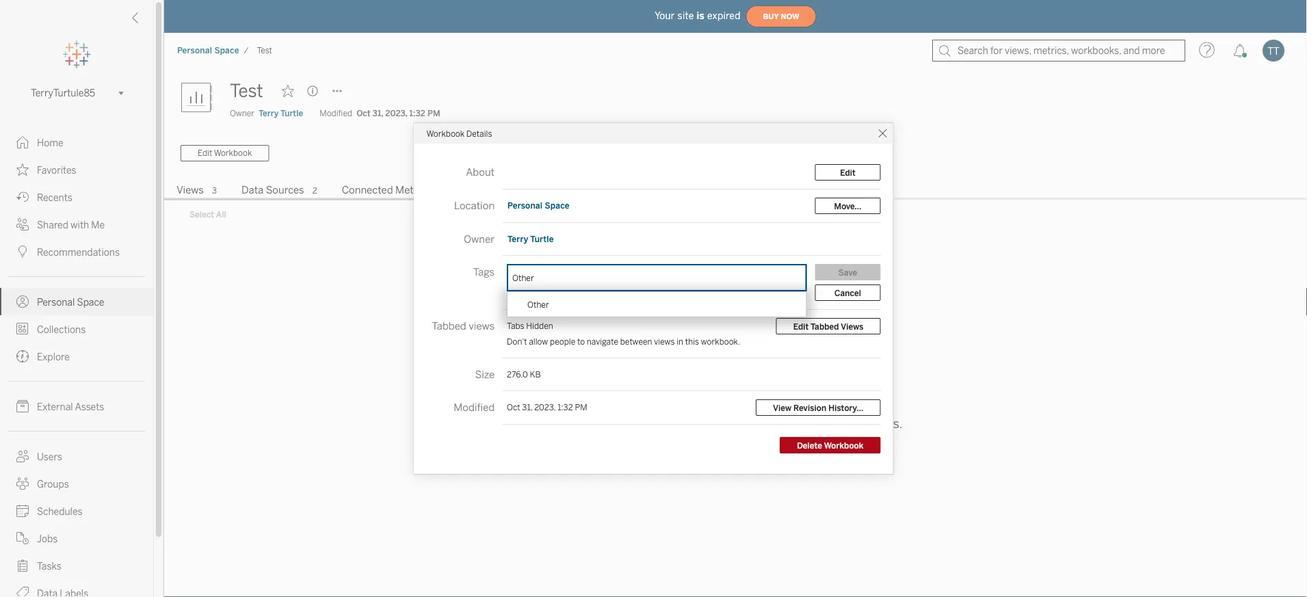 Task type: locate. For each thing, give the bounding box(es) containing it.
shared with me
[[37, 219, 105, 231]]

views left in
[[654, 337, 675, 346]]

site
[[678, 10, 694, 21]]

/
[[244, 45, 249, 55]]

oct inside test main content
[[357, 108, 370, 118]]

personal space inside workbook details dialog
[[508, 200, 570, 210]]

1 vertical spatial terry turtle link
[[507, 233, 555, 245]]

1 horizontal spatial 31,
[[522, 402, 533, 412]]

0 vertical spatial 1:32
[[409, 108, 425, 118]]

1 horizontal spatial turtle
[[530, 234, 554, 244]]

workbook
[[427, 128, 465, 138], [214, 148, 252, 158], [824, 440, 864, 450]]

pm inside workbook details dialog
[[575, 402, 587, 412]]

navigate
[[587, 337, 618, 346]]

1 horizontal spatial terry turtle link
[[507, 233, 555, 245]]

terry up tags text box
[[508, 234, 528, 244]]

0 horizontal spatial oct
[[357, 108, 370, 118]]

0
[[544, 186, 549, 196], [650, 186, 655, 196]]

terry inside workbook details dialog
[[508, 234, 528, 244]]

workbook left details
[[427, 128, 465, 138]]

1 horizontal spatial oct
[[507, 402, 520, 412]]

owner inside test main content
[[230, 108, 254, 118]]

1 horizontal spatial views
[[654, 337, 675, 346]]

tabbed views
[[432, 320, 495, 332]]

tags
[[473, 266, 495, 278]]

buy now button
[[746, 5, 817, 27]]

test element
[[253, 45, 276, 55]]

0 vertical spatial owner
[[230, 108, 254, 118]]

1 vertical spatial space
[[545, 200, 570, 210]]

0 vertical spatial personal space link
[[176, 45, 240, 56]]

test right /
[[257, 45, 272, 55]]

space up "terry turtle"
[[545, 200, 570, 210]]

1 horizontal spatial 1:32
[[558, 402, 573, 412]]

2 horizontal spatial personal space link
[[507, 200, 570, 211]]

groups link
[[0, 470, 153, 497]]

0 horizontal spatial views
[[469, 320, 495, 332]]

2 horizontal spatial space
[[545, 200, 570, 210]]

0 horizontal spatial to
[[577, 337, 585, 346]]

tabs
[[507, 321, 524, 331]]

2 vertical spatial workbook
[[824, 440, 864, 450]]

31, inside workbook details dialog
[[522, 402, 533, 412]]

2 0 from the left
[[650, 186, 655, 196]]

to right people
[[577, 337, 585, 346]]

0 horizontal spatial 1:32
[[409, 108, 425, 118]]

0 horizontal spatial workbook
[[214, 148, 252, 158]]

1 vertical spatial this
[[755, 417, 776, 431]]

is
[[697, 10, 705, 21]]

main navigation. press the up and down arrow keys to access links. element
[[0, 129, 153, 597]]

home link
[[0, 129, 153, 156]]

modified
[[320, 108, 352, 118], [454, 401, 495, 414]]

1 vertical spatial personal space
[[37, 297, 104, 308]]

tabbed
[[432, 320, 466, 332], [811, 321, 839, 331]]

modified for modified oct 31, 2023, 1:32 pm
[[320, 108, 352, 118]]

views right custom
[[508, 184, 535, 196]]

1 horizontal spatial edit
[[793, 321, 809, 331]]

0 vertical spatial workbook
[[427, 128, 465, 138]]

2 vertical spatial space
[[77, 297, 104, 308]]

home
[[37, 137, 63, 148]]

custom
[[469, 184, 506, 196]]

modified inside workbook details dialog
[[454, 401, 495, 414]]

explore
[[37, 351, 70, 363]]

workbook for delete workbook
[[824, 440, 864, 450]]

1 horizontal spatial terry
[[508, 234, 528, 244]]

0 horizontal spatial turtle
[[281, 108, 303, 118]]

personal up workbook image
[[177, 45, 212, 55]]

Tags text field
[[512, 270, 536, 286]]

me
[[91, 219, 105, 231]]

to inside test main content
[[741, 417, 752, 431]]

1:32
[[409, 108, 425, 118], [558, 402, 573, 412]]

0 horizontal spatial edit
[[198, 148, 212, 158]]

owner inside workbook details dialog
[[464, 233, 495, 245]]

personal
[[177, 45, 212, 55], [508, 200, 543, 210], [37, 297, 75, 308]]

this
[[685, 337, 699, 346], [755, 417, 776, 431]]

metrics
[[395, 184, 431, 196]]

personal space link left /
[[176, 45, 240, 56]]

1 horizontal spatial owner
[[464, 233, 495, 245]]

1 0 from the left
[[544, 186, 549, 196]]

space inside workbook details dialog
[[545, 200, 570, 210]]

2 vertical spatial personal space link
[[0, 288, 153, 315]]

0 for custom views
[[544, 186, 549, 196]]

or
[[837, 417, 849, 431]]

tabbed left tabs
[[432, 320, 466, 332]]

0 vertical spatial terry
[[259, 108, 279, 118]]

to right subscribed
[[741, 417, 752, 431]]

workbook image
[[181, 77, 222, 118]]

0 horizontal spatial owner
[[230, 108, 254, 118]]

1 vertical spatial views
[[654, 337, 675, 346]]

this right in
[[685, 337, 699, 346]]

1 horizontal spatial space
[[214, 45, 239, 55]]

views down cancel
[[841, 321, 864, 331]]

details
[[466, 128, 492, 138]]

size
[[475, 368, 495, 381]]

0 horizontal spatial pm
[[428, 108, 440, 118]]

favorites
[[37, 165, 76, 176]]

0 vertical spatial this
[[685, 337, 699, 346]]

0 for subscriptions
[[650, 186, 655, 196]]

0 vertical spatial modified
[[320, 108, 352, 118]]

1 vertical spatial to
[[741, 417, 752, 431]]

its
[[852, 417, 866, 431]]

workbook down or
[[824, 440, 864, 450]]

external assets link
[[0, 393, 153, 420]]

test
[[257, 45, 272, 55], [230, 80, 263, 102]]

history…
[[829, 403, 864, 413]]

1 horizontal spatial workbook
[[427, 128, 465, 138]]

modified inside test main content
[[320, 108, 352, 118]]

0 right custom views
[[544, 186, 549, 196]]

1 horizontal spatial 2023,
[[534, 402, 556, 412]]

0 horizontal spatial terry turtle link
[[259, 107, 303, 120]]

collections link
[[0, 315, 153, 343]]

space
[[214, 45, 239, 55], [545, 200, 570, 210], [77, 297, 104, 308]]

0 horizontal spatial 0
[[544, 186, 549, 196]]

personal space link up collections
[[0, 288, 153, 315]]

views left tabs
[[469, 320, 495, 332]]

0 horizontal spatial 2023,
[[385, 108, 407, 118]]

views
[[176, 184, 204, 196], [508, 184, 535, 196], [841, 321, 864, 331]]

personal space link
[[176, 45, 240, 56], [507, 200, 570, 211], [0, 288, 153, 315]]

1 vertical spatial workbook
[[214, 148, 252, 158]]

0 vertical spatial turtle
[[281, 108, 303, 118]]

1 vertical spatial test
[[230, 80, 263, 102]]

don't
[[507, 337, 527, 346]]

1 horizontal spatial tabbed
[[811, 321, 839, 331]]

1 horizontal spatial modified
[[454, 401, 495, 414]]

pm up there
[[575, 402, 587, 412]]

0 horizontal spatial terry
[[259, 108, 279, 118]]

terry turtle link up tags text box
[[507, 233, 555, 245]]

1 horizontal spatial 0
[[650, 186, 655, 196]]

1 vertical spatial 31,
[[522, 402, 533, 412]]

1 horizontal spatial this
[[755, 417, 776, 431]]

kb
[[530, 369, 541, 379]]

1 vertical spatial personal space link
[[507, 200, 570, 211]]

edit for edit
[[840, 167, 856, 177]]

space inside the main navigation. press the up and down arrow keys to access links. element
[[77, 297, 104, 308]]

views
[[469, 320, 495, 332], [654, 337, 675, 346]]

1 horizontal spatial to
[[741, 417, 752, 431]]

terry inside test main content
[[259, 108, 279, 118]]

2 horizontal spatial workbook
[[824, 440, 864, 450]]

select all
[[189, 210, 226, 220]]

delete workbook
[[797, 440, 864, 450]]

1 horizontal spatial personal space
[[508, 200, 570, 210]]

1 horizontal spatial personal
[[177, 45, 212, 55]]

1 vertical spatial 2023,
[[534, 402, 556, 412]]

cancel
[[835, 288, 861, 298]]

1 vertical spatial terry
[[508, 234, 528, 244]]

0 vertical spatial 2023,
[[385, 108, 407, 118]]

tasks
[[37, 561, 62, 572]]

1 vertical spatial oct
[[507, 402, 520, 412]]

0 vertical spatial 31,
[[373, 108, 383, 118]]

buy now
[[763, 12, 799, 21]]

2 vertical spatial personal
[[37, 297, 75, 308]]

pm
[[428, 108, 440, 118], [575, 402, 587, 412]]

recents
[[37, 192, 72, 203]]

1 vertical spatial modified
[[454, 401, 495, 414]]

turtle
[[281, 108, 303, 118], [530, 234, 554, 244]]

custom views
[[469, 184, 535, 196]]

this inside the tabs hidden don't allow people to navigate between views in this workbook.
[[685, 337, 699, 346]]

test inside main content
[[230, 80, 263, 102]]

expired
[[707, 10, 741, 21]]

revision
[[794, 403, 826, 413]]

terry turtle link down the test element
[[259, 107, 303, 120]]

2 horizontal spatial views
[[841, 321, 864, 331]]

0 horizontal spatial personal space link
[[0, 288, 153, 315]]

this down view
[[755, 417, 776, 431]]

to inside the tabs hidden don't allow people to navigate between views in this workbook.
[[577, 337, 585, 346]]

1 vertical spatial turtle
[[530, 234, 554, 244]]

terry turtle link inside test main content
[[259, 107, 303, 120]]

subscriptions
[[574, 184, 642, 196]]

edit for edit workbook
[[198, 148, 212, 158]]

276.0 kb
[[507, 369, 541, 379]]

terry turtle link
[[259, 107, 303, 120], [507, 233, 555, 245]]

workbook up '3'
[[214, 148, 252, 158]]

space up collections link
[[77, 297, 104, 308]]

personal up collections
[[37, 297, 75, 308]]

owner up tags at the left top
[[464, 233, 495, 245]]

personal space
[[508, 200, 570, 210], [37, 297, 104, 308]]

0 horizontal spatial space
[[77, 297, 104, 308]]

1 vertical spatial edit
[[840, 167, 856, 177]]

workbook inside test main content
[[214, 148, 252, 158]]

0 vertical spatial terry turtle link
[[259, 107, 303, 120]]

0 vertical spatial edit
[[198, 148, 212, 158]]

external
[[37, 401, 73, 412]]

0 vertical spatial to
[[577, 337, 585, 346]]

terry up edit workbook button
[[259, 108, 279, 118]]

select all button
[[181, 207, 235, 223]]

0 vertical spatial test
[[257, 45, 272, 55]]

1 vertical spatial personal
[[508, 200, 543, 210]]

1 horizontal spatial personal space link
[[176, 45, 240, 56]]

test up owner terry turtle
[[230, 80, 263, 102]]

oct
[[357, 108, 370, 118], [507, 402, 520, 412]]

personal inside workbook details dialog
[[508, 200, 543, 210]]

2 horizontal spatial edit
[[840, 167, 856, 177]]

in
[[677, 337, 683, 346]]

0 vertical spatial personal space
[[508, 200, 570, 210]]

1 horizontal spatial pm
[[575, 402, 587, 412]]

space left /
[[214, 45, 239, 55]]

edit inside test main content
[[198, 148, 212, 158]]

0 horizontal spatial modified
[[320, 108, 352, 118]]

test main content
[[164, 68, 1307, 597]]

owner for owner terry turtle
[[230, 108, 254, 118]]

to
[[577, 337, 585, 346], [741, 417, 752, 431]]

personal space link up "terry turtle"
[[507, 200, 570, 211]]

edit tabbed views button
[[776, 318, 881, 335]]

2 horizontal spatial personal
[[508, 200, 543, 210]]

your site is expired
[[655, 10, 741, 21]]

0 vertical spatial pm
[[428, 108, 440, 118]]

1 horizontal spatial views
[[508, 184, 535, 196]]

tabbed inside button
[[811, 321, 839, 331]]

cancel button
[[815, 285, 881, 301]]

owner up edit workbook button
[[230, 108, 254, 118]]

1 vertical spatial owner
[[464, 233, 495, 245]]

pm up workbook details at the top of page
[[428, 108, 440, 118]]

your
[[655, 10, 675, 21]]

0 right subscriptions
[[650, 186, 655, 196]]

tabbed down cancel
[[811, 321, 839, 331]]

0 vertical spatial oct
[[357, 108, 370, 118]]

0 horizontal spatial personal
[[37, 297, 75, 308]]

0 horizontal spatial this
[[685, 337, 699, 346]]

0 horizontal spatial views
[[176, 184, 204, 196]]

schedules
[[37, 506, 82, 517]]

3
[[212, 186, 217, 196]]

1 vertical spatial pm
[[575, 402, 587, 412]]

personal down custom views
[[508, 200, 543, 210]]

views left '3'
[[176, 184, 204, 196]]

2 vertical spatial edit
[[793, 321, 809, 331]]

there are no users subscribed to this workbook or its views.
[[569, 417, 903, 431]]

personal space up collections link
[[37, 297, 104, 308]]

personal space up "terry turtle"
[[508, 200, 570, 210]]

0 horizontal spatial 31,
[[373, 108, 383, 118]]

views inside the tabs hidden don't allow people to navigate between views in this workbook.
[[654, 337, 675, 346]]

276.0
[[507, 369, 528, 379]]

1 vertical spatial 1:32
[[558, 402, 573, 412]]

0 horizontal spatial personal space
[[37, 297, 104, 308]]

workbook.
[[701, 337, 740, 346]]

views inside button
[[841, 321, 864, 331]]

2023, inside test main content
[[385, 108, 407, 118]]

between
[[620, 337, 652, 346]]



Task type: vqa. For each thing, say whether or not it's contained in the screenshot.
the top Add
no



Task type: describe. For each thing, give the bounding box(es) containing it.
are
[[604, 417, 622, 431]]

terry turtle
[[508, 234, 554, 244]]

personal space /
[[177, 45, 249, 55]]

2
[[312, 186, 317, 196]]

edit workbook
[[198, 148, 252, 158]]

1:32 inside workbook details dialog
[[558, 402, 573, 412]]

buy
[[763, 12, 779, 21]]

shared with me link
[[0, 211, 153, 238]]

owner terry turtle
[[230, 108, 303, 118]]

0 horizontal spatial tabbed
[[432, 320, 466, 332]]

data
[[241, 184, 264, 196]]

terry turtle link inside workbook details dialog
[[507, 233, 555, 245]]

tabs hidden don't allow people to navigate between views in this workbook.
[[507, 321, 740, 346]]

workbook for edit workbook
[[214, 148, 252, 158]]

no
[[625, 417, 639, 431]]

now
[[781, 12, 799, 21]]

groups
[[37, 479, 69, 490]]

tasks link
[[0, 552, 153, 579]]

location
[[454, 199, 495, 212]]

views.
[[868, 417, 903, 431]]

pm inside test main content
[[428, 108, 440, 118]]

31, inside test main content
[[373, 108, 383, 118]]

oct inside workbook details dialog
[[507, 402, 520, 412]]

1:32 inside test main content
[[409, 108, 425, 118]]

to for people
[[577, 337, 585, 346]]

move…
[[834, 201, 862, 211]]

personal inside the main navigation. press the up and down arrow keys to access links. element
[[37, 297, 75, 308]]

hidden
[[526, 321, 553, 331]]

there
[[569, 417, 602, 431]]

sub-spaces tab list
[[164, 183, 1307, 200]]

0 vertical spatial space
[[214, 45, 239, 55]]

connected
[[342, 184, 393, 196]]

edit for edit tabbed views
[[793, 321, 809, 331]]

subscribed
[[676, 417, 738, 431]]

edit tabbed views
[[793, 321, 864, 331]]

all
[[216, 210, 226, 220]]

with
[[71, 219, 89, 231]]

navigation panel element
[[0, 41, 153, 597]]

edit button
[[815, 164, 881, 181]]

delete
[[797, 440, 822, 450]]

users link
[[0, 443, 153, 470]]

0 vertical spatial personal
[[177, 45, 212, 55]]

other
[[527, 299, 549, 309]]

view revision history… button
[[756, 400, 881, 416]]

explore link
[[0, 343, 153, 370]]

workbook details dialog
[[414, 123, 893, 474]]

users
[[642, 417, 673, 431]]

owner for owner
[[464, 233, 495, 245]]

personal space inside the main navigation. press the up and down arrow keys to access links. element
[[37, 297, 104, 308]]

collections
[[37, 324, 86, 335]]

data sources
[[241, 184, 304, 196]]

about
[[466, 166, 495, 178]]

oct 31, 2023, 1:32 pm
[[507, 402, 587, 412]]

allow
[[529, 337, 548, 346]]

this inside test main content
[[755, 417, 776, 431]]

turtle inside workbook details dialog
[[530, 234, 554, 244]]

users
[[37, 451, 62, 462]]

sources
[[266, 184, 304, 196]]

schedules link
[[0, 497, 153, 525]]

view revision history…
[[773, 403, 864, 413]]

recents link
[[0, 183, 153, 211]]

view
[[773, 403, 792, 413]]

workbook details
[[427, 128, 492, 138]]

assets
[[75, 401, 104, 412]]

turtle inside test main content
[[281, 108, 303, 118]]

shared
[[37, 219, 68, 231]]

favorites link
[[0, 156, 153, 183]]

modified for modified
[[454, 401, 495, 414]]

jobs
[[37, 533, 58, 545]]

0 vertical spatial views
[[469, 320, 495, 332]]

edit workbook button
[[181, 145, 269, 161]]

recommendations link
[[0, 238, 153, 265]]

2023, inside workbook details dialog
[[534, 402, 556, 412]]

lineage
[[680, 184, 717, 196]]

move… button
[[815, 198, 881, 214]]

people
[[550, 337, 575, 346]]

jobs link
[[0, 525, 153, 552]]

modified oct 31, 2023, 1:32 pm
[[320, 108, 440, 118]]

workbook
[[779, 417, 834, 431]]

delete workbook button
[[780, 437, 881, 454]]

to for subscribed
[[741, 417, 752, 431]]



